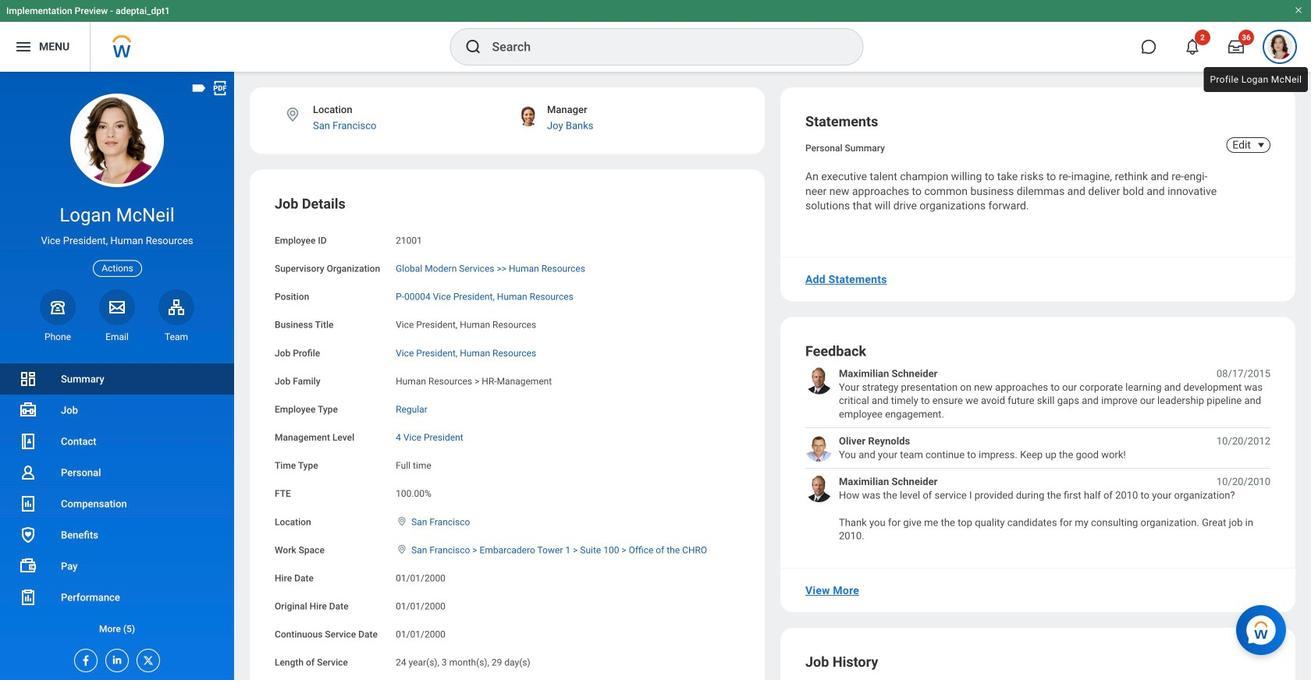 Task type: locate. For each thing, give the bounding box(es) containing it.
employee's photo (maximilian schneider) image up employee's photo (oliver reynolds) at the right
[[806, 367, 833, 394]]

1 horizontal spatial list
[[806, 367, 1271, 543]]

view printable version (pdf) image
[[212, 80, 229, 97]]

employee's photo (maximilian schneider) image down employee's photo (oliver reynolds) at the right
[[806, 475, 833, 503]]

mail image
[[108, 298, 126, 317]]

list
[[0, 364, 234, 645], [806, 367, 1271, 543]]

profile logan mcneil image
[[1268, 34, 1293, 63]]

0 vertical spatial employee's photo (maximilian schneider) image
[[806, 367, 833, 394]]

performance image
[[19, 589, 37, 607]]

1 vertical spatial location image
[[396, 544, 408, 555]]

0 vertical spatial location image
[[396, 516, 408, 527]]

summary image
[[19, 370, 37, 389]]

1 vertical spatial employee's photo (maximilian schneider) image
[[806, 475, 833, 503]]

location image
[[284, 106, 301, 123]]

facebook image
[[75, 650, 92, 667]]

2 employee's photo (maximilian schneider) image from the top
[[806, 475, 833, 503]]

job image
[[19, 401, 37, 420]]

justify image
[[14, 37, 33, 56]]

location image
[[396, 516, 408, 527], [396, 544, 408, 555]]

view team image
[[167, 298, 186, 317]]

personal summary element
[[806, 140, 885, 154]]

x image
[[137, 650, 155, 667]]

personal image
[[19, 464, 37, 482]]

employee's photo (maximilian schneider) image
[[806, 367, 833, 394], [806, 475, 833, 503]]

tooltip
[[1201, 64, 1311, 95]]

pay image
[[19, 557, 37, 576]]

Search Workday  search field
[[492, 30, 831, 64]]

group
[[275, 195, 740, 681]]

email logan mcneil element
[[99, 331, 135, 343]]

compensation image
[[19, 495, 37, 514]]

banner
[[0, 0, 1311, 72]]

contact image
[[19, 432, 37, 451]]

tag image
[[190, 80, 208, 97]]



Task type: vqa. For each thing, say whether or not it's contained in the screenshot.
'MENU'
no



Task type: describe. For each thing, give the bounding box(es) containing it.
0 horizontal spatial list
[[0, 364, 234, 645]]

search image
[[464, 37, 483, 56]]

full time element
[[396, 457, 431, 472]]

navigation pane region
[[0, 72, 234, 681]]

notifications large image
[[1185, 39, 1200, 55]]

caret down image
[[1252, 139, 1271, 151]]

phone image
[[47, 298, 69, 317]]

1 location image from the top
[[396, 516, 408, 527]]

benefits image
[[19, 526, 37, 545]]

inbox large image
[[1229, 39, 1244, 55]]

employee's photo (oliver reynolds) image
[[806, 435, 833, 462]]

linkedin image
[[106, 650, 123, 667]]

phone logan mcneil element
[[40, 331, 76, 343]]

1 employee's photo (maximilian schneider) image from the top
[[806, 367, 833, 394]]

team logan mcneil element
[[158, 331, 194, 343]]

2 location image from the top
[[396, 544, 408, 555]]

close environment banner image
[[1294, 5, 1304, 15]]



